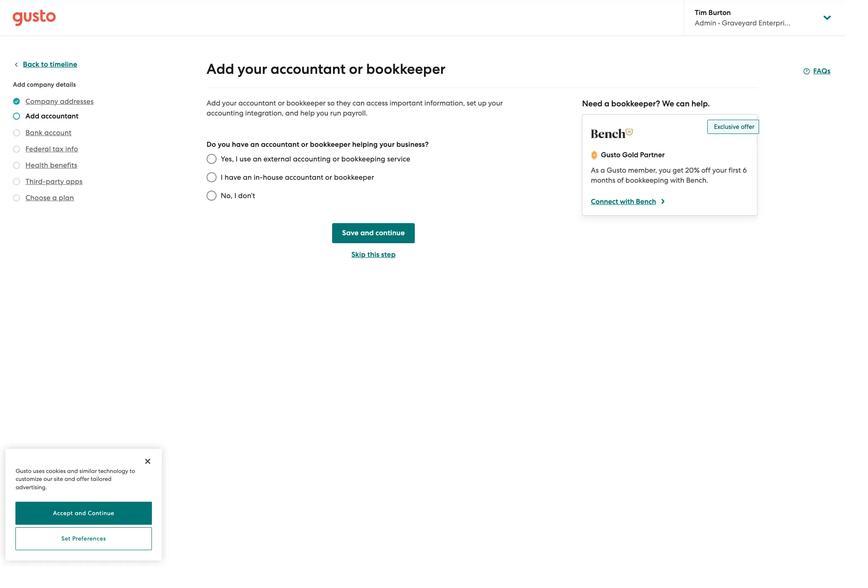 Task type: describe. For each thing, give the bounding box(es) containing it.
integration,
[[245, 109, 284, 117]]

no,
[[221, 192, 233, 200]]

gold badge image
[[592, 150, 598, 160]]

connect with bench
[[592, 198, 657, 206]]

house
[[263, 173, 283, 182]]

company
[[27, 81, 54, 89]]

1 vertical spatial you
[[218, 140, 230, 149]]

party
[[46, 178, 64, 186]]

Yes, I use an external accounting or bookkeeping service radio
[[203, 150, 221, 168]]

save and continue button
[[332, 223, 415, 244]]

privacy
[[40, 548, 61, 556]]

tailored
[[91, 476, 112, 483]]

with inside as a gusto member, you get 20% off your first 6 months of bookkeeping with bench.
[[671, 176, 685, 185]]

bookkeeper?
[[612, 99, 661, 109]]

and left similar
[[67, 468, 78, 475]]

our
[[44, 476, 53, 483]]

and inside add your accountant or bookkeeper so they can access important information, set up your accounting integration, and help you run payroll.
[[286, 109, 299, 117]]

1 check image from the top
[[13, 113, 20, 120]]

and right the site
[[65, 476, 75, 483]]

0 vertical spatial have
[[232, 140, 249, 149]]

need
[[583, 99, 603, 109]]

or up they
[[349, 61, 363, 78]]

or down the do you have an accountant or bookkeeper helping your business?
[[333, 155, 340, 163]]

1 vertical spatial have
[[225, 173, 241, 182]]

skip this step button
[[332, 250, 415, 260]]

check image for choose
[[13, 195, 20, 202]]

bank account
[[25, 129, 72, 137]]

a for choose
[[52, 194, 57, 202]]

member,
[[629, 166, 658, 175]]

we
[[663, 99, 675, 109]]

health
[[25, 161, 48, 170]]

step
[[382, 251, 396, 259]]

or up yes, i use an external accounting or bookkeeping service
[[301, 140, 309, 149]]

a for need
[[605, 99, 610, 109]]

third-party apps button
[[25, 177, 83, 187]]

faqs
[[814, 67, 831, 76]]

tim burton admin • graveyard enterprises
[[696, 8, 795, 27]]

info
[[65, 145, 78, 153]]

choose
[[25, 194, 51, 202]]

preferences
[[72, 536, 106, 543]]

your inside as a gusto member, you get 20% off your first 6 months of bookkeeping with bench.
[[713, 166, 728, 175]]

gusto for gusto gold partner
[[602, 151, 621, 160]]

a for as
[[601, 166, 606, 175]]

of
[[618, 176, 624, 185]]

external
[[264, 155, 291, 163]]

add for add accountant
[[25, 112, 39, 121]]

add your accountant or bookkeeper so they can access important information, set up your accounting integration, and help you run payroll.
[[207, 99, 503, 117]]

add accountant list
[[13, 96, 116, 205]]

third-party apps
[[25, 178, 83, 186]]

accept and continue button
[[16, 503, 152, 526]]

1 horizontal spatial offer
[[742, 123, 755, 131]]

bench.
[[687, 176, 709, 185]]

accountant up so
[[271, 61, 346, 78]]

1 vertical spatial with
[[621, 198, 635, 206]]

privacy link
[[40, 548, 61, 556]]

cookies
[[70, 548, 93, 556]]

bank
[[25, 129, 43, 137]]

offer inside the gusto uses cookies and similar technology to customize our site and offer tailored advertising.
[[77, 476, 89, 483]]

0 vertical spatial bookkeeping
[[342, 155, 386, 163]]

admin
[[696, 19, 717, 27]]

set
[[467, 99, 477, 107]]

and right accept
[[75, 511, 86, 517]]

they
[[337, 99, 351, 107]]

partner
[[641, 151, 665, 160]]

bookkeeper up important
[[367, 61, 446, 78]]

20%
[[686, 166, 700, 175]]

you inside add your accountant or bookkeeper so they can access important information, set up your accounting integration, and help you run payroll.
[[317, 109, 329, 117]]

set preferences button
[[16, 528, 152, 551]]

important
[[390, 99, 423, 107]]

accountant down yes, i use an external accounting or bookkeeping service
[[285, 173, 324, 182]]

run
[[331, 109, 342, 117]]

choose a plan button
[[25, 193, 74, 203]]

gusto uses cookies and similar technology to customize our site and offer tailored advertising.
[[16, 468, 135, 491]]

accept
[[53, 511, 73, 517]]

enterprises
[[759, 19, 795, 27]]

advertising.
[[16, 484, 47, 491]]

bookkeeping inside as a gusto member, you get 20% off your first 6 months of bookkeeping with bench.
[[626, 176, 669, 185]]

details
[[56, 81, 76, 89]]

health benefits button
[[25, 160, 77, 170]]

accountant up external
[[261, 140, 300, 149]]

continue
[[376, 229, 405, 238]]

company
[[25, 97, 58, 106]]

months
[[592, 176, 616, 185]]

gold
[[623, 151, 639, 160]]

2 , from the left
[[61, 548, 62, 556]]

bookkeeper inside add your accountant or bookkeeper so they can access important information, set up your accounting integration, and help you run payroll.
[[287, 99, 326, 107]]

bank account button
[[25, 128, 72, 138]]

third-
[[25, 178, 46, 186]]

first
[[729, 166, 742, 175]]

check image for federal
[[13, 146, 20, 153]]

company addresses
[[25, 97, 94, 106]]

can inside add your accountant or bookkeeper so they can access important information, set up your accounting integration, and help you run payroll.
[[353, 99, 365, 107]]

save and continue
[[342, 229, 405, 238]]

get
[[673, 166, 684, 175]]

2 vertical spatial an
[[243, 173, 252, 182]]

help.
[[692, 99, 711, 109]]



Task type: locate. For each thing, give the bounding box(es) containing it.
gusto inside as a gusto member, you get 20% off your first 6 months of bookkeeping with bench.
[[607, 166, 627, 175]]

0 horizontal spatial bookkeeping
[[342, 155, 386, 163]]

2 can from the left
[[677, 99, 690, 109]]

0 horizontal spatial accounting
[[207, 109, 244, 117]]

to right the technology
[[130, 468, 135, 475]]

federal
[[25, 145, 51, 153]]

check image for third-
[[13, 178, 20, 185]]

1 can from the left
[[353, 99, 365, 107]]

2 vertical spatial check image
[[13, 195, 20, 202]]

federal tax info
[[25, 145, 78, 153]]

access
[[367, 99, 388, 107]]

connect
[[592, 198, 619, 206]]

bookkeeping down helping
[[342, 155, 386, 163]]

No, I don't radio
[[203, 187, 221, 205]]

1 check image from the top
[[13, 146, 20, 153]]

home image
[[13, 9, 56, 26]]

check image down circle check icon
[[13, 113, 20, 120]]

1 horizontal spatial you
[[317, 109, 329, 117]]

do you have an accountant or bookkeeper helping your business?
[[207, 140, 429, 149]]

faqs button
[[804, 66, 831, 76]]

do
[[207, 140, 216, 149]]

2 horizontal spatial you
[[660, 166, 672, 175]]

an
[[251, 140, 260, 149], [253, 155, 262, 163], [243, 173, 252, 182]]

gusto inside the gusto uses cookies and similar technology to customize our site and offer tailored advertising.
[[16, 468, 32, 475]]

and right save
[[361, 229, 374, 238]]

this
[[368, 251, 380, 259]]

i for no,
[[235, 192, 237, 200]]

so
[[328, 99, 335, 107]]

add inside add your accountant or bookkeeper so they can access important information, set up your accounting integration, and help you run payroll.
[[207, 99, 221, 107]]

check image left third-
[[13, 178, 20, 185]]

accounting up do
[[207, 109, 244, 117]]

an for external
[[253, 155, 262, 163]]

2 vertical spatial gusto
[[16, 468, 32, 475]]

benefits
[[50, 161, 77, 170]]

1 vertical spatial check image
[[13, 162, 20, 169]]

save
[[342, 229, 359, 238]]

an left in-
[[243, 173, 252, 182]]

similar
[[79, 468, 97, 475]]

helping
[[353, 140, 378, 149]]

0 vertical spatial accounting
[[207, 109, 244, 117]]

2 vertical spatial you
[[660, 166, 672, 175]]

accounting inside add your accountant or bookkeeper so they can access important information, set up your accounting integration, and help you run payroll.
[[207, 109, 244, 117]]

0 vertical spatial an
[[251, 140, 260, 149]]

gusto gold partner
[[602, 151, 665, 160]]

a right need
[[605, 99, 610, 109]]

don't
[[238, 192, 255, 200]]

customize
[[16, 476, 42, 483]]

with down get
[[671, 176, 685, 185]]

0 vertical spatial check image
[[13, 113, 20, 120]]

a right as
[[601, 166, 606, 175]]

i up no,
[[221, 173, 223, 182]]

check image
[[13, 146, 20, 153], [13, 162, 20, 169], [13, 195, 20, 202]]

i left use
[[236, 155, 238, 163]]

1 vertical spatial gusto
[[607, 166, 627, 175]]

terms link
[[19, 548, 36, 556]]

0 vertical spatial i
[[236, 155, 238, 163]]

add for add your accountant or bookkeeper
[[207, 61, 234, 78]]

plan
[[59, 194, 74, 202]]

0 vertical spatial check image
[[13, 146, 20, 153]]

3 check image from the top
[[13, 195, 20, 202]]

0 vertical spatial a
[[605, 99, 610, 109]]

your
[[238, 61, 267, 78], [222, 99, 237, 107], [489, 99, 503, 107], [380, 140, 395, 149], [713, 166, 728, 175]]

bookkeeper up yes, i use an external accounting or bookkeeping service
[[310, 140, 351, 149]]

back
[[23, 60, 39, 69]]

0 horizontal spatial can
[[353, 99, 365, 107]]

check image left choose
[[13, 195, 20, 202]]

check image left health
[[13, 162, 20, 169]]

0 horizontal spatial offer
[[77, 476, 89, 483]]

uses
[[33, 468, 45, 475]]

you down so
[[317, 109, 329, 117]]

payroll.
[[343, 109, 368, 117]]

accountant inside list
[[41, 112, 79, 121]]

terms
[[19, 548, 36, 556]]

add your accountant or bookkeeper
[[207, 61, 446, 78]]

0 vertical spatial with
[[671, 176, 685, 185]]

no, i don't
[[221, 192, 255, 200]]

0 horizontal spatial with
[[621, 198, 635, 206]]

accountant up the integration,
[[239, 99, 276, 107]]

a left plan
[[52, 194, 57, 202]]

with left the 'bench' at the top of the page
[[621, 198, 635, 206]]

0 vertical spatial to
[[41, 60, 48, 69]]

or down yes, i use an external accounting or bookkeeping service
[[326, 173, 333, 182]]

gusto for gusto uses cookies and similar technology to customize our site and offer tailored advertising.
[[16, 468, 32, 475]]

6
[[743, 166, 748, 175]]

back to timeline
[[23, 60, 77, 69]]

terms , privacy , & cookies
[[19, 548, 93, 556]]

off
[[702, 166, 711, 175]]

company addresses button
[[25, 96, 94, 107]]

I have an in-house accountant or bookkeeper radio
[[203, 168, 221, 187]]

an up use
[[251, 140, 260, 149]]

i have an in-house accountant or bookkeeper
[[221, 173, 375, 182]]

accept and continue
[[53, 511, 114, 517]]

continue
[[88, 511, 114, 517]]

yes,
[[221, 155, 234, 163]]

add inside list
[[25, 112, 39, 121]]

2 check image from the top
[[13, 162, 20, 169]]

add
[[207, 61, 234, 78], [13, 81, 25, 89], [207, 99, 221, 107], [25, 112, 39, 121]]

, left &
[[61, 548, 62, 556]]

1 horizontal spatial accounting
[[293, 155, 331, 163]]

1 , from the left
[[36, 548, 38, 556]]

back to timeline button
[[13, 60, 77, 70]]

gusto right gold badge image
[[602, 151, 621, 160]]

accounting down the do you have an accountant or bookkeeper helping your business?
[[293, 155, 331, 163]]

to inside the gusto uses cookies and similar technology to customize our site and offer tailored advertising.
[[130, 468, 135, 475]]

you inside as a gusto member, you get 20% off your first 6 months of bookkeeping with bench.
[[660, 166, 672, 175]]

to right back
[[41, 60, 48, 69]]

offer down similar
[[77, 476, 89, 483]]

0 vertical spatial gusto
[[602, 151, 621, 160]]

2 vertical spatial a
[[52, 194, 57, 202]]

2 check image from the top
[[13, 129, 20, 137]]

with
[[671, 176, 685, 185], [621, 198, 635, 206]]

skip
[[352, 251, 366, 259]]

help
[[301, 109, 315, 117]]

a inside as a gusto member, you get 20% off your first 6 months of bookkeeping with bench.
[[601, 166, 606, 175]]

0 horizontal spatial ,
[[36, 548, 38, 556]]

1 vertical spatial check image
[[13, 129, 20, 137]]

i for yes,
[[236, 155, 238, 163]]

site
[[54, 476, 63, 483]]

an for accountant
[[251, 140, 260, 149]]

, left the privacy link
[[36, 548, 38, 556]]

1 horizontal spatial ,
[[61, 548, 62, 556]]

tim
[[696, 8, 708, 17]]

need a bookkeeper? we can help.
[[583, 99, 711, 109]]

and left help
[[286, 109, 299, 117]]

check image left bank
[[13, 129, 20, 137]]

accountant inside add your accountant or bookkeeper so they can access important information, set up your accounting integration, and help you run payroll.
[[239, 99, 276, 107]]

have up use
[[232, 140, 249, 149]]

1 vertical spatial bookkeeping
[[626, 176, 669, 185]]

1 horizontal spatial bookkeeping
[[626, 176, 669, 185]]

gusto up of
[[607, 166, 627, 175]]

check image for health
[[13, 162, 20, 169]]

1 horizontal spatial can
[[677, 99, 690, 109]]

business?
[[397, 140, 429, 149]]

add for add your accountant or bookkeeper so they can access important information, set up your accounting integration, and help you run payroll.
[[207, 99, 221, 107]]

bookkeeping
[[342, 155, 386, 163], [626, 176, 669, 185]]

service
[[388, 155, 411, 163]]

add for add company details
[[13, 81, 25, 89]]

in-
[[254, 173, 263, 182]]

can
[[353, 99, 365, 107], [677, 99, 690, 109]]

an right use
[[253, 155, 262, 163]]

1 horizontal spatial with
[[671, 176, 685, 185]]

2 vertical spatial i
[[235, 192, 237, 200]]

set preferences
[[61, 536, 106, 543]]

to inside button
[[41, 60, 48, 69]]

1 vertical spatial accounting
[[293, 155, 331, 163]]

have up no, i don't
[[225, 173, 241, 182]]

federal tax info button
[[25, 144, 78, 154]]

i right no,
[[235, 192, 237, 200]]

can right we
[[677, 99, 690, 109]]

account
[[44, 129, 72, 137]]

choose a plan
[[25, 194, 74, 202]]

add company details
[[13, 81, 76, 89]]

gusto up customize
[[16, 468, 32, 475]]

health benefits
[[25, 161, 77, 170]]

set
[[61, 536, 71, 543]]

you right do
[[218, 140, 230, 149]]

a
[[605, 99, 610, 109], [601, 166, 606, 175], [52, 194, 57, 202]]

bench
[[637, 198, 657, 206]]

1 horizontal spatial to
[[130, 468, 135, 475]]

1 vertical spatial a
[[601, 166, 606, 175]]

0 horizontal spatial to
[[41, 60, 48, 69]]

burton
[[709, 8, 732, 17]]

i
[[236, 155, 238, 163], [221, 173, 223, 182], [235, 192, 237, 200]]

bookkeeper up help
[[287, 99, 326, 107]]

or up the integration,
[[278, 99, 285, 107]]

tax
[[53, 145, 64, 153]]

information,
[[425, 99, 465, 107]]

a inside the choose a plan button
[[52, 194, 57, 202]]

3 check image from the top
[[13, 178, 20, 185]]

cookies button
[[70, 547, 93, 557]]

check image left federal
[[13, 146, 20, 153]]

0 horizontal spatial you
[[218, 140, 230, 149]]

1 vertical spatial to
[[130, 468, 135, 475]]

1 vertical spatial an
[[253, 155, 262, 163]]

check image for bank
[[13, 129, 20, 137]]

offer right the exclusive
[[742, 123, 755, 131]]

bookkeeper down helping
[[334, 173, 375, 182]]

apps
[[66, 178, 83, 186]]

1 vertical spatial i
[[221, 173, 223, 182]]

add accountant
[[25, 112, 79, 121]]

•
[[719, 19, 721, 27]]

exclusive offer
[[715, 123, 755, 131]]

as
[[592, 166, 599, 175]]

0 vertical spatial you
[[317, 109, 329, 117]]

circle check image
[[13, 96, 20, 107]]

bookkeeping down member,
[[626, 176, 669, 185]]

accountant down company addresses button
[[41, 112, 79, 121]]

or inside add your accountant or bookkeeper so they can access important information, set up your accounting integration, and help you run payroll.
[[278, 99, 285, 107]]

0 vertical spatial offer
[[742, 123, 755, 131]]

2 vertical spatial check image
[[13, 178, 20, 185]]

you left get
[[660, 166, 672, 175]]

cookies
[[46, 468, 66, 475]]

as a gusto member, you get 20% off your first 6 months of bookkeeping with bench.
[[592, 166, 748, 185]]

check image
[[13, 113, 20, 120], [13, 129, 20, 137], [13, 178, 20, 185]]

1 vertical spatial offer
[[77, 476, 89, 483]]

can up payroll. on the left top of page
[[353, 99, 365, 107]]



Task type: vqa. For each thing, say whether or not it's contained in the screenshot.
rightmost offer
yes



